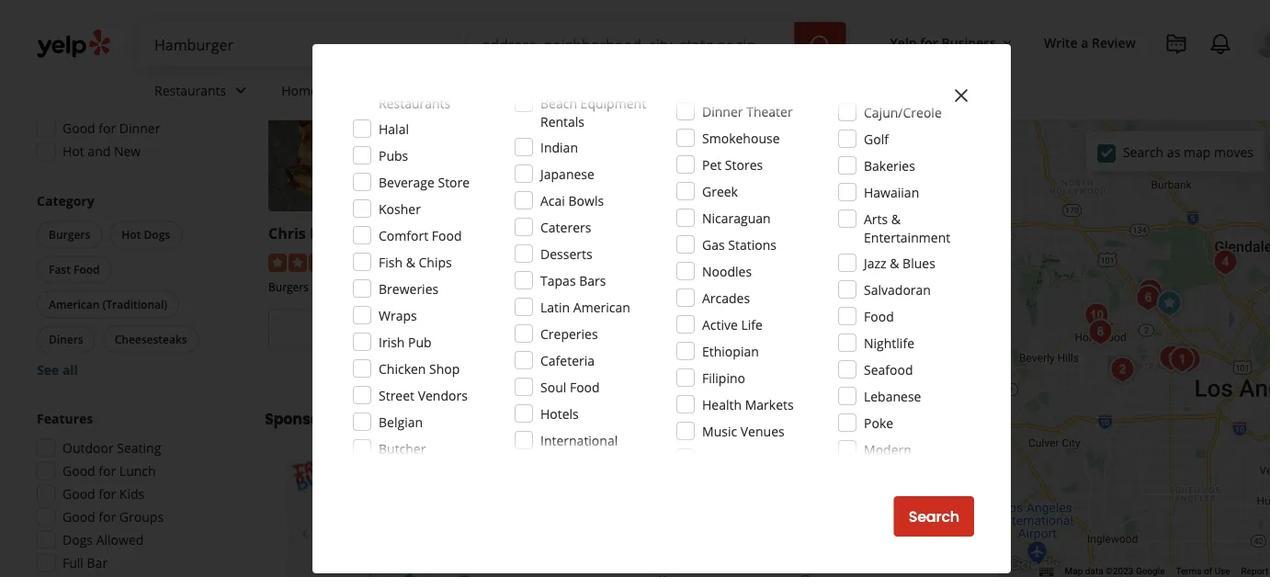Task type: locate. For each thing, give the bounding box(es) containing it.
1 horizontal spatial business
[[942, 34, 997, 51]]

2 vertical spatial group
[[31, 410, 228, 577]]

more link
[[546, 66, 633, 120]]

dinner up smokehouse
[[703, 103, 743, 120]]

0 vertical spatial group
[[31, 0, 228, 166]]

0 horizontal spatial order
[[340, 320, 381, 340]]

2 (1.3k from the left
[[865, 252, 894, 270]]

(1.3k
[[631, 252, 660, 270], [865, 252, 894, 270]]

indian
[[541, 138, 578, 156]]

0 vertical spatial hot
[[63, 143, 84, 160]]

2 horizontal spatial now
[[619, 320, 651, 340]]

dinner theater
[[703, 103, 793, 120]]

0 horizontal spatial 24 chevron down v2 image
[[230, 79, 252, 102]]

search dialog
[[0, 0, 1271, 577]]

fast up latin
[[549, 280, 570, 295]]

american down bars
[[574, 298, 631, 316]]

2 good from the top
[[63, 463, 95, 480]]

pet stores
[[703, 156, 763, 173]]

american inside search dialog
[[574, 298, 631, 316]]

irv's burgers image
[[287, 460, 435, 577]]

burger up 4.1 star rating image
[[779, 224, 829, 243]]

music venues
[[703, 423, 785, 440]]

1 horizontal spatial order
[[574, 320, 615, 340]]

(1.3k right 4.1 at top right
[[865, 252, 894, 270]]

food
[[432, 227, 462, 244], [74, 262, 100, 277], [573, 280, 598, 295], [864, 308, 894, 325], [570, 378, 600, 396]]

24 chevron down v2 image left 'home'
[[230, 79, 252, 102]]

hawaiian
[[864, 183, 920, 201]]

chris n' eddy's image
[[1152, 286, 1188, 322], [1152, 286, 1188, 322]]

3 reviews) from the left
[[897, 252, 947, 270]]

1 horizontal spatial american
[[574, 298, 631, 316]]

0 horizontal spatial until
[[355, 350, 382, 368]]

order now for nexx burger
[[574, 320, 651, 340]]

info icon image
[[799, 574, 813, 577], [799, 574, 813, 577]]

3 24 chevron down v2 image from the left
[[596, 79, 619, 102]]

4:20
[[130, 28, 155, 45]]

now up until midnight
[[385, 320, 416, 340]]

1 horizontal spatial 24 chevron down v2 image
[[374, 79, 396, 102]]

order now up until midnight
[[340, 320, 416, 340]]

auto services
[[425, 81, 506, 99]]

arcades
[[703, 289, 750, 307]]

report link
[[1242, 566, 1271, 577]]

burger for view business
[[779, 224, 829, 243]]

24 chevron down v2 image left up at the left top
[[374, 79, 396, 102]]

0 horizontal spatial open
[[63, 28, 96, 45]]

16 info v2 image
[[405, 412, 420, 427]]

hotels
[[541, 405, 579, 423]]

order now up 'open until 10:30 pm'
[[574, 320, 651, 340]]

jazz
[[864, 254, 887, 272]]

food up the nightlife
[[864, 308, 894, 325]]

now
[[99, 28, 126, 45], [385, 320, 416, 340], [619, 320, 651, 340]]

1 vertical spatial group
[[33, 192, 228, 379]]

dogs inside button
[[144, 227, 170, 242]]

until left midnight
[[355, 350, 382, 368]]

1 vertical spatial business
[[834, 320, 897, 340]]

reviews)
[[426, 252, 475, 270], [663, 252, 712, 270], [897, 252, 947, 270]]

for for business
[[921, 34, 939, 51]]

2 horizontal spatial reviews)
[[897, 252, 947, 270]]

monty's good burger image
[[1153, 340, 1190, 377]]

tapas
[[541, 272, 576, 289]]

services right 'home'
[[321, 81, 370, 99]]

4 good from the top
[[63, 508, 95, 526]]

cheesesteaks button
[[103, 326, 199, 354]]

1 good from the top
[[63, 120, 95, 137]]

reviews) for order now
[[426, 252, 475, 270]]

open inside group
[[63, 28, 96, 45]]

dogs up (traditional) in the bottom left of the page
[[144, 227, 170, 242]]

2 horizontal spatial 24 chevron down v2 image
[[596, 79, 619, 102]]

nexx burger link
[[503, 224, 594, 243]]

2 24 chevron down v2 image from the left
[[374, 79, 396, 102]]

for down good for lunch
[[99, 486, 116, 503]]

slideshow element
[[287, 460, 435, 577]]

see all button
[[37, 361, 78, 379]]

hot left and
[[63, 143, 84, 160]]

1 horizontal spatial hot
[[122, 227, 141, 242]]

0 horizontal spatial burger
[[544, 224, 594, 243]]

for right yelp at the top right
[[921, 34, 939, 51]]

2 order now from the left
[[574, 320, 651, 340]]

shop
[[429, 360, 460, 377]]

acai bowls
[[541, 192, 604, 209]]

hot right burgers button in the top of the page
[[122, 227, 141, 242]]

new
[[114, 143, 141, 160]]

& right arts
[[892, 210, 901, 228]]

markets
[[745, 396, 794, 413]]

pm right 10:30
[[655, 350, 674, 368]]

0 horizontal spatial pm
[[159, 28, 178, 45]]

comfort
[[379, 227, 429, 244]]

morrison atwater village image
[[1208, 244, 1244, 281]]

open down creperies at the bottom left of the page
[[551, 350, 585, 368]]

1 vertical spatial search
[[909, 507, 960, 527]]

groups
[[119, 508, 164, 526]]

0 vertical spatial open
[[63, 28, 96, 45]]

3 until from the left
[[826, 350, 853, 368]]

dogs up "full"
[[63, 531, 93, 549]]

group
[[31, 0, 228, 166], [33, 192, 228, 379], [31, 410, 228, 577]]

& right jazz
[[890, 254, 900, 272]]

view business link
[[737, 309, 956, 350]]

burgers down category
[[49, 227, 90, 242]]

1 services from the left
[[321, 81, 370, 99]]

restaurants
[[154, 81, 226, 99], [379, 94, 451, 112]]

american (traditional) button
[[37, 291, 179, 319]]

beach
[[541, 94, 577, 112]]

1 horizontal spatial dinner
[[703, 103, 743, 120]]

irv's burgers image
[[1105, 352, 1141, 388], [1105, 352, 1141, 388]]

& inside arts & entertainment
[[892, 210, 901, 228]]

1 horizontal spatial order now
[[574, 320, 651, 340]]

stations
[[729, 236, 777, 253]]

diners button
[[37, 326, 95, 354]]

0 horizontal spatial (1.3k
[[631, 252, 660, 270]]

1 horizontal spatial burgers
[[268, 280, 309, 295]]

for down the good for kids
[[99, 508, 116, 526]]

burgers up life
[[737, 280, 777, 295]]

restaurants down 4:20
[[154, 81, 226, 99]]

dinner up new
[[119, 120, 160, 137]]

0 horizontal spatial burgers
[[49, 227, 90, 242]]

hot inside button
[[122, 227, 141, 242]]

pm right 9:00
[[885, 350, 905, 368]]

1 horizontal spatial order now link
[[503, 309, 722, 350]]

group containing category
[[33, 192, 228, 379]]

business left 16 chevron down v2 image
[[942, 34, 997, 51]]

1 horizontal spatial reviews)
[[663, 252, 712, 270]]

burgers down 4.5 star rating image
[[268, 280, 309, 295]]

food right soul
[[570, 378, 600, 396]]

burgers button
[[37, 221, 102, 249]]

hot dogs
[[122, 227, 170, 242]]

food up latin american
[[573, 280, 598, 295]]

pm right 4:20
[[159, 28, 178, 45]]

reviews) up arcades
[[663, 252, 712, 270]]

until left 9:00
[[826, 350, 853, 368]]

0 vertical spatial dogs
[[144, 227, 170, 242]]

order down latin american
[[574, 320, 615, 340]]

0 horizontal spatial american
[[49, 297, 100, 312]]

greek
[[703, 183, 738, 200]]

1 horizontal spatial open
[[551, 350, 585, 368]]

until left 10:30
[[588, 350, 615, 368]]

order now link up until midnight
[[268, 309, 488, 350]]

food for soul food
[[570, 378, 600, 396]]

3 good from the top
[[63, 486, 95, 503]]

1 order from the left
[[340, 320, 381, 340]]

dogs
[[144, 227, 170, 242], [63, 531, 93, 549]]

seafood
[[864, 361, 914, 378]]

beverage
[[379, 173, 435, 191]]

food for comfort food
[[432, 227, 462, 244]]

breweries
[[379, 280, 439, 297]]

2 burger from the left
[[779, 224, 829, 243]]

food inside button
[[74, 262, 100, 277]]

2 order from the left
[[574, 320, 615, 340]]

international
[[541, 432, 618, 449]]

good up dogs allowed in the left bottom of the page
[[63, 508, 95, 526]]

2 horizontal spatial burgers
[[737, 280, 777, 295]]

kids
[[119, 486, 145, 503]]

cheesesteaks
[[115, 332, 187, 347]]

yelp for business button
[[883, 26, 1022, 59]]

view
[[796, 320, 830, 340]]

1 burger from the left
[[544, 224, 594, 243]]

now up 10:30
[[619, 320, 651, 340]]

24 chevron down v2 image
[[230, 79, 252, 102], [374, 79, 396, 102], [596, 79, 619, 102]]

4 star rating image
[[503, 254, 602, 272]]

order now for chris n' eddy's
[[340, 320, 416, 340]]

order for chris n' eddy's
[[340, 320, 381, 340]]

1 24 chevron down v2 image from the left
[[230, 79, 252, 102]]

0 vertical spatial business
[[942, 34, 997, 51]]

pm inside group
[[159, 28, 178, 45]]

nicaraguan
[[703, 209, 771, 227]]

good down outdoor
[[63, 463, 95, 480]]

open up offers
[[63, 28, 96, 45]]

category
[[37, 192, 94, 210]]

business up 'until 9:00 pm'
[[834, 320, 897, 340]]

open for open now 4:20 pm
[[63, 28, 96, 45]]

4.5 (442 reviews)
[[375, 252, 475, 270]]

dogs allowed
[[63, 531, 144, 549]]

until
[[355, 350, 382, 368], [588, 350, 615, 368], [826, 350, 853, 368]]

good down good for lunch
[[63, 486, 95, 503]]

american down fast food button
[[49, 297, 100, 312]]

2 order now link from the left
[[503, 309, 722, 350]]

vendors
[[418, 387, 468, 404]]

open for open until 10:30 pm
[[551, 350, 585, 368]]

until for view
[[826, 350, 853, 368]]

reviews) down the entertainment
[[897, 252, 947, 270]]

eddy's
[[329, 224, 375, 243]]

services right auto
[[457, 81, 506, 99]]

1 vertical spatial dogs
[[63, 531, 93, 549]]

group containing open now
[[31, 0, 228, 166]]

food up chips
[[432, 227, 462, 244]]

order now link for chris n' eddy's
[[268, 309, 488, 350]]

music
[[703, 423, 738, 440]]

irv's burgers image
[[1079, 297, 1116, 334]]

1 horizontal spatial search
[[1124, 143, 1164, 161]]

0 horizontal spatial order now link
[[268, 309, 488, 350]]

0 horizontal spatial dinner
[[119, 120, 160, 137]]

1 vertical spatial open
[[551, 350, 585, 368]]

1 order now link from the left
[[268, 309, 488, 350]]

24 chevron down v2 image right more
[[596, 79, 619, 102]]

cassell's hamburgers image
[[1164, 342, 1201, 378], [1164, 342, 1201, 378]]

0 horizontal spatial reviews)
[[426, 252, 475, 270]]

reviews) down comfort food
[[426, 252, 475, 270]]

& right fish
[[406, 253, 416, 271]]

0 horizontal spatial restaurants
[[154, 81, 226, 99]]

smokehouse
[[703, 129, 780, 147]]

0 horizontal spatial order now
[[340, 320, 416, 340]]

order for nexx burger
[[574, 320, 615, 340]]

1 horizontal spatial dogs
[[144, 227, 170, 242]]

good for lunch
[[63, 463, 156, 480]]

map data ©2023 google
[[1065, 566, 1165, 577]]

food down burgers button in the top of the page
[[74, 262, 100, 277]]

good for good for kids
[[63, 486, 95, 503]]

fast down burgers button in the top of the page
[[49, 262, 71, 277]]

order now link up 'open until 10:30 pm'
[[503, 309, 722, 350]]

restaurants down up at the left top
[[379, 94, 451, 112]]

salvadoran
[[864, 281, 931, 298]]

1 horizontal spatial until
[[588, 350, 615, 368]]

0 horizontal spatial business
[[834, 320, 897, 340]]

16 chevron down v2 image
[[1000, 36, 1015, 50]]

1 order now from the left
[[340, 320, 416, 340]]

1 reviews) from the left
[[426, 252, 475, 270]]

search down european
[[909, 507, 960, 527]]

burger for order now
[[544, 224, 594, 243]]

search for search as map moves
[[1124, 143, 1164, 161]]

0 horizontal spatial hot
[[63, 143, 84, 160]]

order up until midnight
[[340, 320, 381, 340]]

1 horizontal spatial restaurants
[[379, 94, 451, 112]]

24 chevron down v2 image for restaurants
[[230, 79, 252, 102]]

2 services from the left
[[457, 81, 506, 99]]

kosher
[[379, 200, 421, 217]]

home services link
[[267, 66, 411, 120]]

1 horizontal spatial fast
[[549, 280, 570, 295]]

search inside button
[[909, 507, 960, 527]]

google image
[[1004, 554, 1064, 577]]

allowed
[[96, 531, 144, 549]]

1 horizontal spatial services
[[457, 81, 506, 99]]

for the win image
[[1132, 274, 1169, 310]]

american
[[49, 297, 100, 312], [574, 298, 631, 316]]

0 vertical spatial fast
[[49, 262, 71, 277]]

life
[[742, 316, 763, 333]]

0 vertical spatial search
[[1124, 143, 1164, 161]]

beach equipment rentals
[[541, 94, 647, 130]]

good
[[63, 120, 95, 137], [63, 463, 95, 480], [63, 486, 95, 503], [63, 508, 95, 526]]

noodles
[[703, 263, 752, 280]]

for up hot and new
[[99, 120, 116, 137]]

good up and
[[63, 120, 95, 137]]

fast inside fast food button
[[49, 262, 71, 277]]

american inside button
[[49, 297, 100, 312]]

2 horizontal spatial pm
[[885, 350, 905, 368]]

hot for hot and new
[[63, 143, 84, 160]]

beverage store
[[379, 173, 470, 191]]

0 horizontal spatial services
[[321, 81, 370, 99]]

of
[[1205, 566, 1213, 577]]

16 locally owned v2 image
[[457, 575, 472, 577]]

None search field
[[140, 22, 850, 66]]

equipment
[[581, 94, 647, 112]]

0 horizontal spatial fast
[[49, 262, 71, 277]]

now up 'offers delivery'
[[99, 28, 126, 45]]

projects image
[[1166, 33, 1188, 55]]

restaurants inside search dialog
[[379, 94, 451, 112]]

0 horizontal spatial search
[[909, 507, 960, 527]]

search left as
[[1124, 143, 1164, 161]]

yelp for business
[[891, 34, 997, 51]]

4.1 star rating image
[[737, 254, 836, 272]]

1 until from the left
[[355, 350, 382, 368]]

order now link for nexx burger
[[503, 309, 722, 350]]

health markets
[[703, 396, 794, 413]]

24 chevron down v2 image inside restaurants link
[[230, 79, 252, 102]]

up
[[406, 76, 424, 93]]

user actions element
[[876, 23, 1271, 136]]

until midnight
[[355, 350, 439, 368]]

2 horizontal spatial until
[[826, 350, 853, 368]]

blues
[[903, 254, 936, 272]]

0 horizontal spatial dogs
[[63, 531, 93, 549]]

1 horizontal spatial pm
[[655, 350, 674, 368]]

for inside button
[[921, 34, 939, 51]]

1 horizontal spatial (1.3k
[[865, 252, 894, 270]]

for up the good for kids
[[99, 463, 116, 480]]

until for order
[[355, 350, 382, 368]]

1 vertical spatial hot
[[122, 227, 141, 242]]

japanese
[[541, 165, 595, 183]]

&
[[892, 210, 901, 228], [406, 253, 416, 271], [890, 254, 900, 272]]

(traditional)
[[103, 297, 167, 312]]

burger up desserts
[[544, 224, 594, 243]]

1 horizontal spatial now
[[385, 320, 416, 340]]

street
[[379, 387, 415, 404]]

belgian
[[379, 413, 423, 431]]

(1.3k left gas
[[631, 252, 660, 270]]

4.5 star rating image
[[268, 254, 368, 272]]

for for groups
[[99, 508, 116, 526]]

24 chevron down v2 image inside home services link
[[374, 79, 396, 102]]

1 horizontal spatial burger
[[779, 224, 829, 243]]

order now
[[340, 320, 416, 340], [574, 320, 651, 340]]



Task type: describe. For each thing, give the bounding box(es) containing it.
good for good for dinner
[[63, 120, 95, 137]]

restaurants link
[[140, 66, 267, 120]]

outdoor
[[63, 440, 114, 457]]

4.1
[[844, 252, 862, 270]]

wraps
[[379, 307, 417, 324]]

1 vertical spatial fast
[[549, 280, 570, 295]]

terms
[[1176, 566, 1202, 577]]

search as map moves
[[1124, 143, 1254, 161]]

good for good for lunch
[[63, 463, 95, 480]]

european
[[864, 459, 923, 477]]

juicy j's image
[[1171, 342, 1208, 378]]

caterers
[[541, 218, 592, 236]]

fish
[[379, 253, 403, 271]]

notifications image
[[1210, 33, 1232, 55]]

4.5
[[375, 252, 393, 270]]

for for dinner
[[99, 120, 116, 137]]

burgers for order now
[[268, 280, 309, 295]]

full
[[63, 554, 84, 572]]

health
[[703, 396, 742, 413]]

& for jazz
[[890, 254, 900, 272]]

terms of use
[[1176, 566, 1231, 577]]

pop-up restaurants
[[379, 76, 451, 112]]

hook
[[737, 224, 775, 243]]

0 horizontal spatial now
[[99, 28, 126, 45]]

arts
[[864, 210, 888, 228]]

entertainment
[[864, 228, 951, 246]]

2 reviews) from the left
[[663, 252, 712, 270]]

chris
[[268, 224, 306, 243]]

outdoor seating
[[63, 440, 161, 457]]

good for groups
[[63, 508, 164, 526]]

sponsored
[[265, 409, 344, 430]]

international grocery
[[541, 432, 618, 468]]

pubs
[[379, 147, 409, 164]]

bowls
[[569, 192, 604, 209]]

tapas bars
[[541, 272, 606, 289]]

filipino
[[703, 369, 746, 387]]

midnight
[[386, 350, 439, 368]]

& for fish
[[406, 253, 416, 271]]

map
[[1184, 143, 1211, 161]]

report
[[1242, 566, 1269, 577]]

irish
[[379, 333, 405, 351]]

creperies
[[541, 325, 598, 343]]

search button
[[894, 497, 975, 537]]

burgers for view business
[[737, 280, 777, 295]]

diners
[[49, 332, 83, 347]]

map
[[1065, 566, 1084, 577]]

view business
[[796, 320, 897, 340]]

for for lunch
[[99, 463, 116, 480]]

search for search
[[909, 507, 960, 527]]

cafeteria
[[541, 352, 595, 369]]

©2023
[[1106, 566, 1134, 577]]

see all
[[37, 361, 78, 379]]

map region
[[947, 0, 1271, 577]]

more
[[561, 81, 593, 99]]

hook burger
[[737, 224, 829, 243]]

restaurants inside restaurants link
[[154, 81, 226, 99]]

irish pub
[[379, 333, 432, 351]]

& for arts
[[892, 210, 901, 228]]

grocery
[[541, 450, 588, 468]]

services for auto services
[[457, 81, 506, 99]]

see
[[37, 361, 59, 379]]

now for nexx burger
[[619, 320, 651, 340]]

(442
[[397, 252, 423, 270]]

gas stations
[[703, 236, 777, 253]]

keyboard shortcuts image
[[1040, 568, 1054, 577]]

review
[[1092, 34, 1137, 51]]

data
[[1086, 566, 1104, 577]]

now for chris n' eddy's
[[385, 320, 416, 340]]

modern european
[[864, 441, 923, 477]]

24 chevron down v2 image inside "more" link
[[596, 79, 619, 102]]

good for dinner
[[63, 120, 160, 137]]

24 chevron down v2 image for home services
[[374, 79, 396, 102]]

auto services link
[[411, 66, 546, 120]]

street vendors
[[379, 387, 468, 404]]

butcher
[[379, 440, 426, 457]]

pm for open until 10:30 pm
[[655, 350, 674, 368]]

lebanese
[[864, 388, 922, 405]]

search image
[[810, 34, 832, 56]]

theater
[[747, 103, 793, 120]]

hook burger image
[[1127, 135, 1163, 171]]

trophies burger club image
[[1083, 314, 1119, 351]]

poke
[[864, 414, 894, 432]]

dinner inside search dialog
[[703, 103, 743, 120]]

business categories element
[[140, 66, 1271, 120]]

pub
[[408, 333, 432, 351]]

10:30
[[619, 350, 652, 368]]

stores
[[725, 156, 763, 173]]

services for home services
[[321, 81, 370, 99]]

chris n' eddy's
[[268, 224, 375, 243]]

sponsored results
[[265, 409, 401, 430]]

burgers inside button
[[49, 227, 90, 242]]

business inside button
[[942, 34, 997, 51]]

chicken
[[379, 360, 426, 377]]

fast food
[[49, 262, 100, 277]]

for for kids
[[99, 486, 116, 503]]

bakeries
[[864, 157, 916, 174]]

16 years in business v2 image
[[654, 575, 669, 577]]

use
[[1215, 566, 1231, 577]]

reviews) for view business
[[897, 252, 947, 270]]

acai
[[541, 192, 565, 209]]

hook burger link
[[737, 224, 829, 243]]

good for good for groups
[[63, 508, 95, 526]]

ethiopian
[[703, 343, 759, 360]]

soul
[[541, 378, 567, 396]]

burgers, fast food
[[503, 280, 598, 295]]

n'
[[310, 224, 325, 243]]

1 (1.3k from the left
[[631, 252, 660, 270]]

group containing features
[[31, 410, 228, 577]]

latin american
[[541, 298, 631, 316]]

nexx
[[503, 224, 540, 243]]

home services
[[282, 81, 370, 99]]

soul food
[[541, 378, 600, 396]]

previous image
[[294, 523, 316, 545]]

food for fast food
[[74, 262, 100, 277]]

close image
[[951, 85, 973, 107]]

yelp
[[891, 34, 917, 51]]

hot for hot dogs
[[122, 227, 141, 242]]

write a review
[[1045, 34, 1137, 51]]

pm for open now 4:20 pm
[[159, 28, 178, 45]]

2 until from the left
[[588, 350, 615, 368]]

hollywood burger image
[[1130, 280, 1167, 317]]



Task type: vqa. For each thing, say whether or not it's contained in the screenshot.
topmost the so
no



